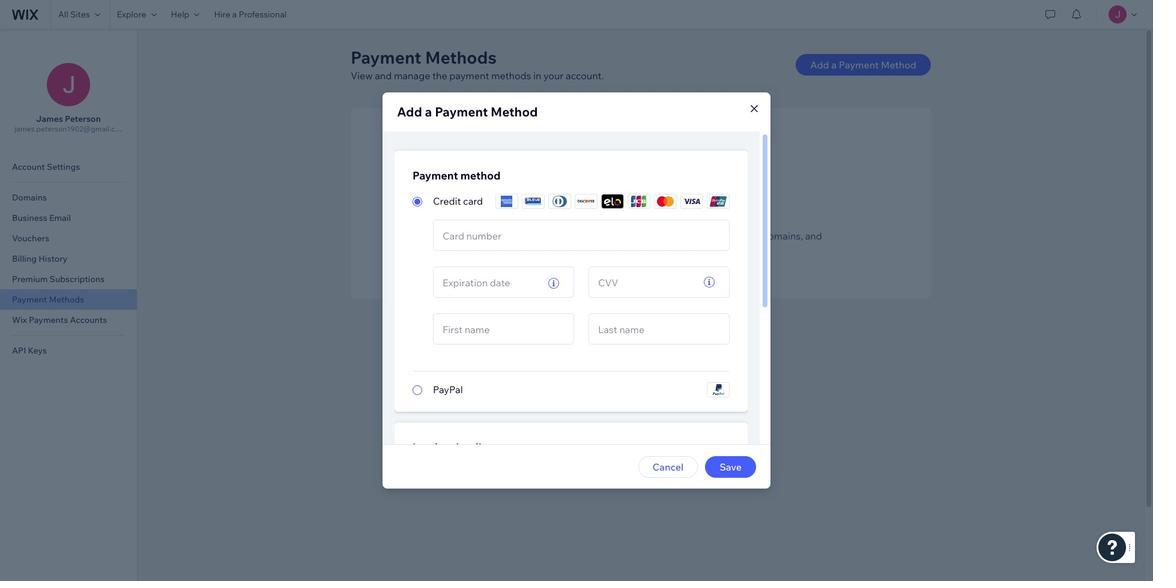 Task type: locate. For each thing, give the bounding box(es) containing it.
1 vertical spatial methods
[[641, 212, 682, 224]]

0 vertical spatial add a payment method
[[810, 59, 916, 71]]

billing history
[[12, 253, 68, 264]]

0 vertical spatial premium
[[635, 230, 675, 242]]

None telephone field
[[439, 267, 539, 297]]

and
[[375, 70, 392, 82], [805, 230, 822, 242]]

2 vertical spatial methods
[[501, 230, 541, 242]]

billing
[[12, 253, 37, 264]]

Last name text field
[[595, 314, 724, 344]]

premium up be
[[635, 230, 675, 242]]

payment
[[449, 70, 489, 82], [598, 212, 639, 224]]

payment methods link
[[0, 289, 137, 310]]

account.
[[566, 70, 604, 82]]

0 horizontal spatial method
[[491, 104, 538, 120]]

0 horizontal spatial add
[[397, 104, 422, 120]]

wix payments accounts link
[[0, 310, 137, 330]]

payment inside payment methods you use to purchase premium services like plans, domains, and business email will be saved here.
[[460, 230, 499, 242]]

api
[[12, 345, 26, 356]]

1 vertical spatial premium
[[12, 274, 48, 285]]

in left account.
[[533, 70, 541, 82]]

business
[[12, 213, 47, 223]]

your up services
[[695, 212, 715, 224]]

domains
[[12, 192, 47, 203]]

2 vertical spatial add
[[592, 266, 611, 278]]

+ add a payment method
[[584, 266, 697, 278]]

premium inside payment methods you use to purchase premium services like plans, domains, and business email will be saved here.
[[635, 230, 675, 242]]

0 horizontal spatial your
[[544, 70, 564, 82]]

premium down billing
[[12, 274, 48, 285]]

1 vertical spatial in
[[684, 212, 692, 224]]

methods inside payment methods view and manage the payment methods in your account.
[[491, 70, 531, 82]]

the
[[432, 70, 447, 82]]

0 horizontal spatial payment
[[449, 70, 489, 82]]

hire a professional
[[214, 9, 287, 20]]

method inside button
[[662, 266, 697, 278]]

subscriptions
[[50, 274, 105, 285]]

account
[[717, 212, 754, 224]]

methods inside sidebar element
[[49, 294, 84, 305]]

1 vertical spatial add a payment method
[[397, 104, 538, 120]]

cancel button
[[638, 456, 698, 478]]

you
[[543, 230, 560, 242]]

0 horizontal spatial methods
[[49, 294, 84, 305]]

1 vertical spatial method
[[491, 104, 538, 120]]

payment right the
[[449, 70, 489, 82]]

hire
[[214, 9, 230, 20]]

add
[[810, 59, 829, 71], [397, 104, 422, 120], [592, 266, 611, 278]]

professional
[[239, 9, 287, 20]]

payment method
[[413, 169, 501, 183]]

payment methods
[[12, 294, 84, 305]]

payment up purchase
[[598, 212, 639, 224]]

premium inside sidebar element
[[12, 274, 48, 285]]

2 horizontal spatial add
[[810, 59, 829, 71]]

use
[[562, 230, 578, 242]]

save
[[720, 461, 742, 473]]

all
[[58, 9, 68, 20]]

1 horizontal spatial methods
[[425, 47, 497, 68]]

methods
[[425, 47, 497, 68], [49, 294, 84, 305]]

1 horizontal spatial premium
[[635, 230, 675, 242]]

your left account.
[[544, 70, 564, 82]]

settings
[[47, 162, 80, 172]]

methods down premium subscriptions link
[[49, 294, 84, 305]]

First name text field
[[439, 314, 568, 344]]

don't
[[530, 212, 554, 224]]

0 horizontal spatial and
[[375, 70, 392, 82]]

invoice
[[413, 441, 450, 455]]

1 vertical spatial your
[[695, 212, 715, 224]]

add a payment method
[[810, 59, 916, 71], [397, 104, 538, 120]]

email
[[608, 244, 632, 256]]

in inside payment methods view and manage the payment methods in your account.
[[533, 70, 541, 82]]

0 vertical spatial add
[[810, 59, 829, 71]]

be
[[651, 244, 662, 256]]

a inside "button"
[[831, 59, 837, 71]]

methods inside payment methods you use to purchase premium services like plans, domains, and business email will be saved here.
[[501, 230, 541, 242]]

0 horizontal spatial in
[[533, 70, 541, 82]]

1 vertical spatial payment
[[598, 212, 639, 224]]

vouchers link
[[0, 228, 137, 249]]

0 horizontal spatial premium
[[12, 274, 48, 285]]

business email
[[12, 213, 71, 223]]

details
[[452, 441, 487, 455]]

payment inside payment methods view and manage the payment methods in your account.
[[449, 70, 489, 82]]

1 vertical spatial and
[[805, 230, 822, 242]]

plans,
[[734, 230, 760, 242]]

and right view
[[375, 70, 392, 82]]

0 vertical spatial methods
[[491, 70, 531, 82]]

payment inside add a payment method "button"
[[839, 59, 879, 71]]

your
[[544, 70, 564, 82], [695, 212, 715, 224]]

api keys link
[[0, 341, 137, 361]]

1 horizontal spatial add
[[592, 266, 611, 278]]

manage
[[394, 70, 430, 82]]

in
[[533, 70, 541, 82], [684, 212, 692, 224]]

method
[[460, 169, 501, 183]]

payment methods view and manage the payment methods in your account.
[[351, 47, 604, 82]]

like
[[716, 230, 732, 242]]

all sites
[[58, 9, 90, 20]]

0 horizontal spatial add a payment method
[[397, 104, 538, 120]]

methods up the
[[425, 47, 497, 68]]

0 vertical spatial method
[[881, 59, 916, 71]]

methods inside payment methods view and manage the payment methods in your account.
[[425, 47, 497, 68]]

james.peterson1902@gmail.com
[[14, 124, 126, 133]]

1 horizontal spatial and
[[805, 230, 822, 242]]

0 vertical spatial in
[[533, 70, 541, 82]]

in up services
[[684, 212, 692, 224]]

history
[[39, 253, 68, 264]]

view
[[351, 70, 373, 82]]

domains,
[[762, 230, 803, 242]]

a
[[232, 9, 237, 20], [831, 59, 837, 71], [425, 104, 432, 120], [613, 266, 618, 278]]

1 horizontal spatial method
[[662, 266, 697, 278]]

methods
[[491, 70, 531, 82], [641, 212, 682, 224], [501, 230, 541, 242]]

payment methods you use to purchase premium services like plans, domains, and business email will be saved here.
[[460, 230, 822, 256]]

method
[[881, 59, 916, 71], [491, 104, 538, 120], [662, 266, 697, 278]]

0 vertical spatial your
[[544, 70, 564, 82]]

and right domains,
[[805, 230, 822, 242]]

1 horizontal spatial add a payment method
[[810, 59, 916, 71]]

0 vertical spatial payment
[[449, 70, 489, 82]]

james
[[36, 114, 63, 124]]

payment
[[351, 47, 421, 68], [839, 59, 879, 71], [435, 104, 488, 120], [413, 169, 458, 183], [460, 230, 499, 242], [620, 266, 660, 278], [12, 294, 47, 305]]

services
[[678, 230, 714, 242]]

2 vertical spatial method
[[662, 266, 697, 278]]

1 vertical spatial methods
[[49, 294, 84, 305]]

sidebar element
[[0, 29, 138, 581]]

0 vertical spatial methods
[[425, 47, 497, 68]]

0 vertical spatial and
[[375, 70, 392, 82]]

2 horizontal spatial method
[[881, 59, 916, 71]]

premium
[[635, 230, 675, 242], [12, 274, 48, 285]]

api keys
[[12, 345, 47, 356]]



Task type: vqa. For each thing, say whether or not it's contained in the screenshot.
in
yes



Task type: describe. For each thing, give the bounding box(es) containing it.
+
[[584, 266, 590, 278]]

explore
[[117, 9, 146, 20]]

account
[[12, 162, 45, 172]]

hire a professional link
[[207, 0, 294, 29]]

methods for payment methods view and manage the payment methods in your account.
[[425, 47, 497, 68]]

accounts
[[70, 315, 107, 325]]

premium subscriptions link
[[0, 269, 137, 289]]

credit card
[[433, 195, 483, 207]]

your inside payment methods view and manage the payment methods in your account.
[[544, 70, 564, 82]]

business email link
[[0, 208, 137, 228]]

you don't have any payment methods in your account yet
[[511, 212, 771, 224]]

save button
[[705, 456, 756, 478]]

method inside "button"
[[881, 59, 916, 71]]

saved
[[665, 244, 691, 256]]

account settings link
[[0, 157, 137, 177]]

1 horizontal spatial in
[[684, 212, 692, 224]]

paypal
[[433, 384, 463, 396]]

add a payment method inside add a payment method "button"
[[810, 59, 916, 71]]

and inside payment methods view and manage the payment methods in your account.
[[375, 70, 392, 82]]

domains link
[[0, 187, 137, 208]]

peterson
[[65, 114, 101, 124]]

1 horizontal spatial your
[[695, 212, 715, 224]]

business
[[566, 244, 606, 256]]

methods for payment methods
[[49, 294, 84, 305]]

any
[[580, 212, 596, 224]]

1 vertical spatial add
[[397, 104, 422, 120]]

+ add a payment method button
[[584, 265, 697, 279]]

have
[[556, 212, 578, 224]]

vouchers
[[12, 233, 49, 244]]

james peterson james.peterson1902@gmail.com
[[14, 114, 126, 133]]

will
[[634, 244, 649, 256]]

add inside button
[[592, 266, 611, 278]]

wix
[[12, 315, 27, 325]]

add a payment method button
[[796, 54, 931, 76]]

here.
[[693, 244, 715, 256]]

payments
[[29, 315, 68, 325]]

account settings
[[12, 162, 80, 172]]

keys
[[28, 345, 47, 356]]

payment inside payment methods view and manage the payment methods in your account.
[[351, 47, 421, 68]]

card
[[463, 195, 483, 207]]

to
[[580, 230, 589, 242]]

wix payments accounts
[[12, 315, 107, 325]]

purchase
[[591, 230, 633, 242]]

payment inside sidebar element
[[12, 294, 47, 305]]

add inside "button"
[[810, 59, 829, 71]]

a inside button
[[613, 266, 618, 278]]

billing history link
[[0, 249, 137, 269]]

and inside payment methods you use to purchase premium services like plans, domains, and business email will be saved here.
[[805, 230, 822, 242]]

yet
[[756, 212, 771, 224]]

you
[[511, 212, 528, 224]]

invoice details
[[413, 441, 487, 455]]

help button
[[164, 0, 207, 29]]

payment inside + add a payment method button
[[620, 266, 660, 278]]

premium subscriptions
[[12, 274, 105, 285]]

email
[[49, 213, 71, 223]]

help
[[171, 9, 189, 20]]

credit
[[433, 195, 461, 207]]

sites
[[70, 9, 90, 20]]

1 horizontal spatial payment
[[598, 212, 639, 224]]

cancel
[[653, 461, 683, 473]]



